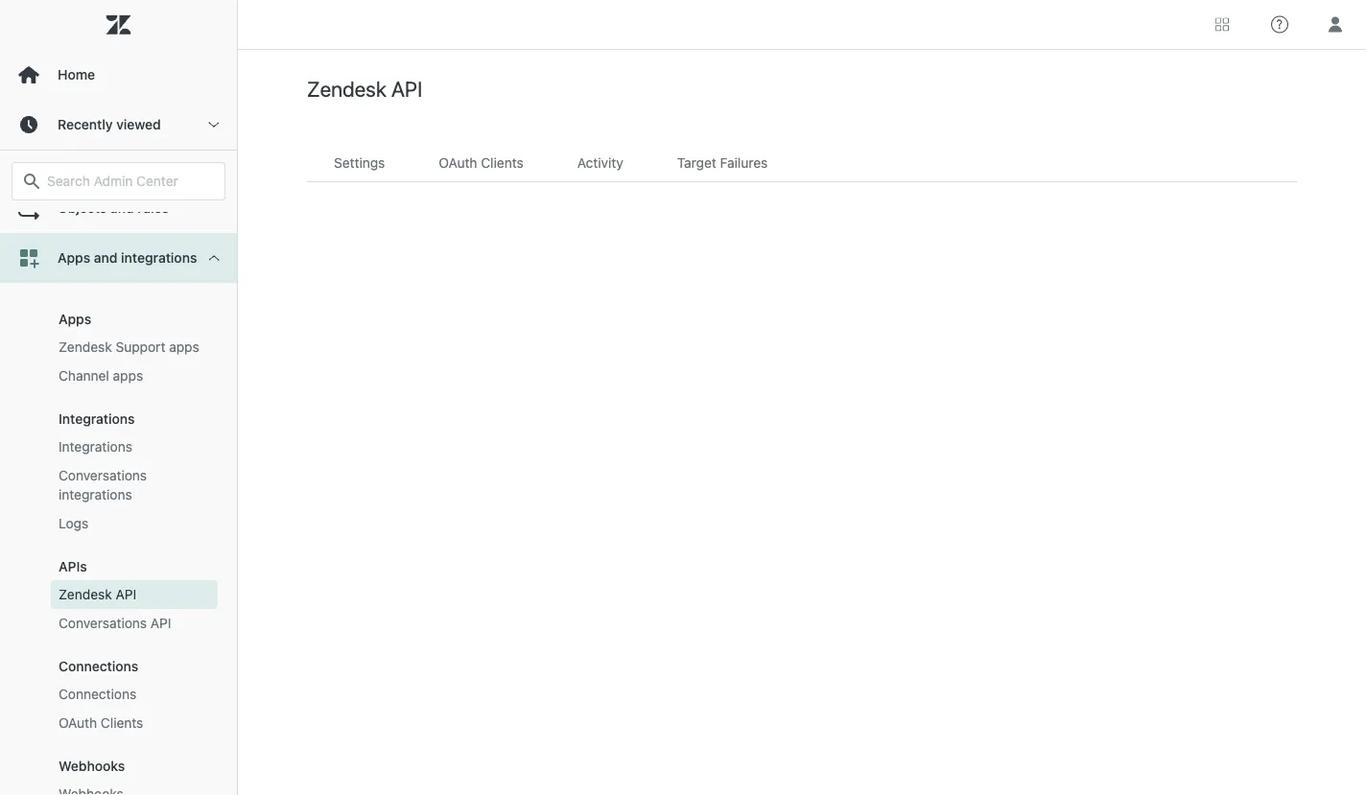 Task type: locate. For each thing, give the bounding box(es) containing it.
2 zendesk from the top
[[59, 587, 112, 603]]

conversations
[[59, 468, 147, 484], [59, 616, 147, 631]]

connections up "connections" link
[[59, 659, 138, 675]]

apis
[[59, 559, 87, 575]]

conversations inside "link"
[[59, 468, 147, 484]]

webhooks element down webhooks
[[59, 785, 123, 795]]

1 conversations from the top
[[59, 468, 147, 484]]

0 vertical spatial zendesk
[[59, 339, 112, 355]]

apps
[[169, 339, 199, 355], [113, 368, 143, 384]]

integrations
[[59, 411, 135, 427], [59, 439, 132, 455]]

1 vertical spatial integrations
[[59, 439, 132, 455]]

apps down objects
[[58, 250, 90, 266]]

1 vertical spatial webhooks element
[[59, 785, 123, 795]]

rules
[[137, 200, 169, 216]]

1 integrations from the top
[[59, 411, 135, 427]]

api down zendesk api link
[[151, 616, 171, 631]]

webhooks element
[[59, 758, 125, 774], [59, 785, 123, 795]]

None search field
[[2, 162, 235, 201]]

tree containing objects and rules
[[0, 183, 237, 795]]

2 conversations from the top
[[59, 616, 147, 631]]

2 webhooks element from the top
[[59, 785, 123, 795]]

1 horizontal spatial api
[[151, 616, 171, 631]]

help image
[[1271, 16, 1289, 33]]

integrations up conversations integrations
[[59, 439, 132, 455]]

0 vertical spatial apps
[[58, 250, 90, 266]]

2 integrations from the top
[[59, 439, 132, 455]]

and inside tree item
[[94, 250, 118, 266]]

1 vertical spatial connections element
[[59, 685, 137, 704]]

1 vertical spatial integrations element
[[59, 438, 132, 457]]

logs element
[[59, 514, 88, 533]]

integrations down rules
[[121, 250, 197, 266]]

objects and rules
[[58, 200, 169, 216]]

support
[[116, 339, 165, 355]]

apps up the channel
[[59, 311, 91, 327]]

none search field inside primary element
[[2, 162, 235, 201]]

api for zendesk api
[[116, 587, 136, 603]]

0 vertical spatial integrations element
[[59, 411, 135, 427]]

zendesk inside "link"
[[59, 339, 112, 355]]

integrations down channel apps element
[[59, 411, 135, 427]]

zendesk api link
[[51, 580, 218, 609]]

tree item
[[0, 233, 237, 795]]

integrations
[[121, 250, 197, 266], [59, 487, 132, 503]]

0 vertical spatial connections
[[59, 659, 138, 675]]

zendesk products image
[[1216, 18, 1229, 31]]

oauth clients
[[59, 715, 143, 731]]

conversations api
[[59, 616, 171, 631]]

1 vertical spatial zendesk
[[59, 587, 112, 603]]

zendesk api
[[59, 587, 136, 603]]

tree item inside primary element
[[0, 233, 237, 795]]

integrations inside apps and integrations dropdown button
[[121, 250, 197, 266]]

0 vertical spatial conversations
[[59, 468, 147, 484]]

and
[[110, 200, 134, 216], [94, 250, 118, 266]]

webhooks element containing webhooks
[[59, 758, 125, 774]]

tree item containing apps and integrations
[[0, 233, 237, 795]]

apps and integrations
[[58, 250, 197, 266]]

tree
[[0, 183, 237, 795]]

integrations element down channel apps element
[[59, 411, 135, 427]]

1 vertical spatial apps
[[59, 311, 91, 327]]

1 vertical spatial integrations
[[59, 487, 132, 503]]

0 vertical spatial apps
[[169, 339, 199, 355]]

oauth
[[59, 715, 97, 731]]

0 vertical spatial integrations
[[121, 250, 197, 266]]

api
[[116, 587, 136, 603], [151, 616, 171, 631]]

1 vertical spatial connections
[[59, 687, 137, 702]]

connections element
[[59, 659, 138, 675], [59, 685, 137, 704]]

0 vertical spatial and
[[110, 200, 134, 216]]

apps right support
[[169, 339, 199, 355]]

zendesk down 'apis' element
[[59, 587, 112, 603]]

zendesk up the channel
[[59, 339, 112, 355]]

0 vertical spatial api
[[116, 587, 136, 603]]

1 vertical spatial and
[[94, 250, 118, 266]]

user menu image
[[1323, 12, 1348, 37]]

connections link
[[51, 680, 218, 709]]

and down objects and rules
[[94, 250, 118, 266]]

2 connections from the top
[[59, 687, 137, 702]]

integrations element
[[59, 411, 135, 427], [59, 438, 132, 457]]

0 vertical spatial webhooks element
[[59, 758, 125, 774]]

integrations element up conversations integrations
[[59, 438, 132, 457]]

conversations integrations link
[[51, 462, 218, 509]]

1 integrations element from the top
[[59, 411, 135, 427]]

apps for the apps element
[[59, 311, 91, 327]]

apps down zendesk support apps element at the left top of the page
[[113, 368, 143, 384]]

channel apps element
[[59, 367, 143, 386]]

conversations api element
[[59, 614, 171, 633]]

2 connections element from the top
[[59, 685, 137, 704]]

1 webhooks element from the top
[[59, 758, 125, 774]]

connections element up oauth clients
[[59, 685, 137, 704]]

home
[[58, 67, 95, 83]]

conversations api link
[[51, 609, 218, 638]]

1 connections element from the top
[[59, 659, 138, 675]]

connections
[[59, 659, 138, 675], [59, 687, 137, 702]]

integrations up logs
[[59, 487, 132, 503]]

webhooks element down oauth clients element
[[59, 758, 125, 774]]

conversations down integrations link at bottom
[[59, 468, 147, 484]]

0 vertical spatial integrations
[[59, 411, 135, 427]]

zendesk
[[59, 339, 112, 355], [59, 587, 112, 603]]

apps
[[58, 250, 90, 266], [59, 311, 91, 327]]

connections up oauth clients
[[59, 687, 137, 702]]

and down search admin center 'field' on the left of page
[[110, 200, 134, 216]]

0 horizontal spatial apps
[[113, 368, 143, 384]]

conversations down 'zendesk api' element
[[59, 616, 147, 631]]

1 horizontal spatial apps
[[169, 339, 199, 355]]

oauth clients element
[[59, 714, 143, 733]]

0 horizontal spatial api
[[116, 587, 136, 603]]

1 vertical spatial api
[[151, 616, 171, 631]]

integrations link
[[51, 433, 218, 462]]

api up conversations api link
[[116, 587, 136, 603]]

tree inside primary element
[[0, 183, 237, 795]]

apps inside dropdown button
[[58, 250, 90, 266]]

channel apps
[[59, 368, 143, 384]]

1 zendesk from the top
[[59, 339, 112, 355]]

apps inside group
[[59, 311, 91, 327]]

connections element up "connections" link
[[59, 659, 138, 675]]

0 vertical spatial connections element
[[59, 659, 138, 675]]

1 vertical spatial conversations
[[59, 616, 147, 631]]



Task type: describe. For each thing, give the bounding box(es) containing it.
recently
[[58, 117, 113, 132]]

zendesk support apps
[[59, 339, 199, 355]]

and for apps
[[94, 250, 118, 266]]

2 integrations element from the top
[[59, 438, 132, 457]]

conversations for integrations
[[59, 468, 147, 484]]

apis element
[[59, 559, 87, 575]]

home button
[[0, 50, 237, 100]]

conversations for api
[[59, 616, 147, 631]]

recently viewed
[[58, 117, 161, 132]]

clients
[[101, 715, 143, 731]]

zendesk support apps element
[[59, 338, 199, 357]]

integrations inside conversations integrations
[[59, 487, 132, 503]]

connections element inside "connections" link
[[59, 685, 137, 704]]

apps inside "link"
[[169, 339, 199, 355]]

oauth clients link
[[51, 709, 218, 738]]

primary element
[[0, 0, 238, 795]]

conversations integrations element
[[59, 466, 210, 505]]

apps and integrations group
[[0, 283, 237, 795]]

conversations integrations
[[59, 468, 147, 503]]

viewed
[[116, 117, 161, 132]]

webhooks
[[59, 758, 125, 774]]

1 vertical spatial apps
[[113, 368, 143, 384]]

apps and integrations button
[[0, 233, 237, 283]]

channel
[[59, 368, 109, 384]]

logs
[[59, 516, 88, 532]]

apps for apps and integrations
[[58, 250, 90, 266]]

zendesk api element
[[59, 585, 136, 604]]

channel apps link
[[51, 362, 218, 391]]

and for objects
[[110, 200, 134, 216]]

api for conversations api
[[151, 616, 171, 631]]

objects
[[58, 200, 107, 216]]

zendesk for zendesk support apps
[[59, 339, 112, 355]]

Search Admin Center field
[[47, 173, 213, 190]]

apps element
[[59, 311, 91, 327]]

1 connections from the top
[[59, 659, 138, 675]]

recently viewed button
[[0, 100, 237, 150]]

objects and rules button
[[0, 183, 237, 233]]

zendesk for zendesk api
[[59, 587, 112, 603]]

logs link
[[51, 509, 218, 538]]

zendesk support apps link
[[51, 333, 218, 362]]



Task type: vqa. For each thing, say whether or not it's contained in the screenshot.
'Targets' Element
no



